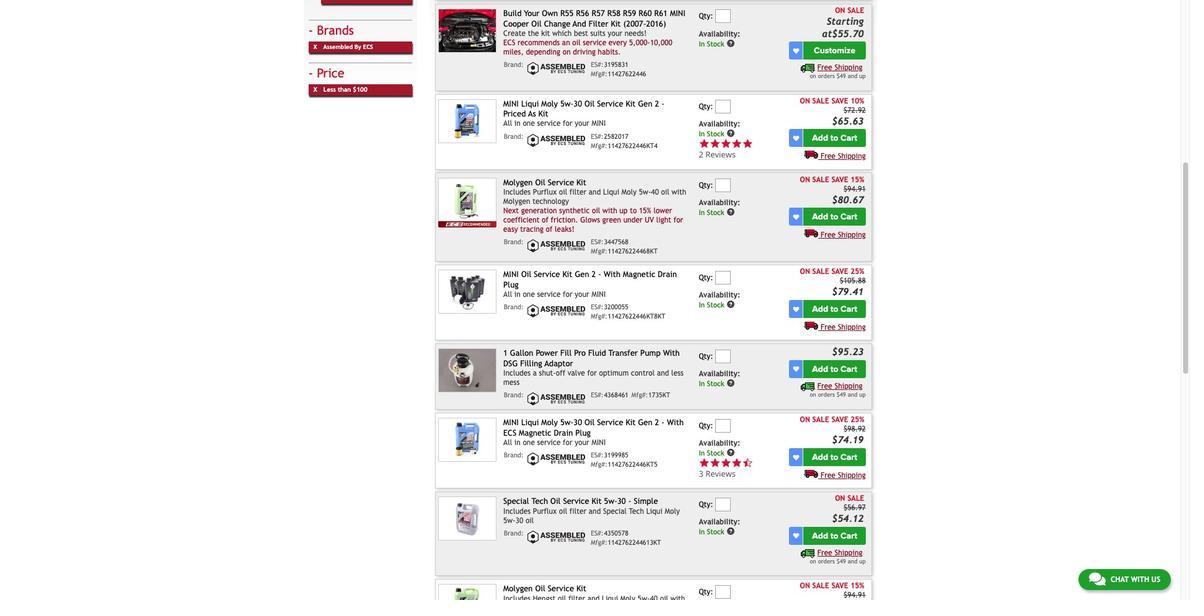 Task type: describe. For each thing, give the bounding box(es) containing it.
liqui inside molygen oil service kit includes purflux oil filter and liqui moly 5w-40 oil with molygen technology next generation synthetic oil with up to 15% lower coefficient of friction. glows green under uv light for easy tracing of leaks!
[[603, 188, 619, 197]]

liqui inside the "special tech oil service kit 5w-30 - simple includes purflux oil filter and special tech liqui moly 5w-30 oil"
[[646, 507, 663, 516]]

free down $95.23
[[818, 382, 833, 391]]

cooper
[[504, 19, 529, 28]]

moly inside mini liqui moly 5w-30 oil service kit gen 2 - with ecs magnetic drain plug all in one service for your mini
[[542, 418, 558, 428]]

free up on sale save 15% $94.91 $80.67
[[821, 152, 836, 161]]

own
[[542, 9, 558, 18]]

- inside mini oil service kit gen 2 - with magnetic drain plug all in one service for your mini
[[599, 270, 602, 279]]

one inside mini liqui moly 5w-30 oil service kit gen 2 - with ecs magnetic drain plug all in one service for your mini
[[523, 438, 535, 447]]

gen for 2
[[638, 99, 653, 108]]

and up the on sale save 15% $94.91
[[848, 558, 858, 565]]

free shipping on orders $49 and up for 3rd free shipping icon from the bottom of the page
[[810, 63, 866, 80]]

mfg#: for $79.41
[[591, 313, 608, 320]]

all inside mini liqui moly 5w-30 oil service kit gen 2 - with ecs magnetic drain plug all in one service for your mini
[[504, 438, 512, 447]]

on sale save 10% $72.92 $65.63
[[800, 97, 866, 126]]

price x less than $100
[[314, 65, 368, 93]]

at
[[822, 28, 832, 39]]

1735kt
[[649, 391, 670, 399]]

includes inside 1 gallon power fill pro fluid transfer pump with dsg filling adaptor includes a shut-off valve for optimum control and less mess
[[504, 369, 531, 378]]

to for $80.67
[[831, 212, 839, 222]]

5w- up 4350578
[[604, 497, 618, 506]]

25% for $79.41
[[851, 268, 865, 276]]

$79.41
[[832, 286, 864, 297]]

$56.97
[[844, 504, 866, 512]]

3 reviews
[[699, 468, 736, 479]]

suits
[[591, 29, 606, 38]]

priced
[[504, 109, 526, 119]]

tracing
[[520, 225, 544, 234]]

us
[[1152, 575, 1161, 584]]

service inside mini liqui moly 5w-30 oil service kit gen 2 - with ecs magnetic drain plug all in one service for your mini
[[597, 418, 624, 428]]

6 add to cart button from the top
[[804, 527, 866, 545]]

on for $65.63
[[800, 97, 810, 105]]

service inside molygen oil service kit includes purflux oil filter and liqui moly 5w-40 oil with molygen technology next generation synthetic oil with up to 15% lower coefficient of friction. glows green under uv light for easy tracing of leaks!
[[548, 178, 574, 187]]

in inside mini oil service kit gen 2 - with magnetic drain plug all in one service for your mini
[[515, 290, 521, 299]]

includes inside molygen oil service kit includes purflux oil filter and liqui moly 5w-40 oil with molygen technology next generation synthetic oil with up to 15% lower coefficient of friction. glows green under uv light for easy tracing of leaks!
[[504, 188, 531, 197]]

less
[[324, 86, 336, 93]]

6 in from the top
[[699, 449, 705, 457]]

and inside molygen oil service kit includes purflux oil filter and liqui moly 5w-40 oil with molygen technology next generation synthetic oil with up to 15% lower coefficient of friction. glows green under uv light for easy tracing of leaks!
[[589, 188, 601, 197]]

mini down mini liqui moly 5w-30 oil service kit gen 2 - with ecs magnetic drain plug link
[[592, 438, 606, 447]]

$54.12
[[832, 513, 864, 524]]

2 availability: in stock from the top
[[699, 120, 741, 138]]

on sale save 15% $94.91
[[800, 582, 866, 600]]

customize
[[814, 45, 856, 56]]

shipping down $65.63
[[838, 152, 866, 161]]

5 add to wish list image from the top
[[793, 366, 800, 372]]

oil inside mini liqui moly 5w-30 oil service kit gen 2 - priced as kit all in one service for your mini
[[585, 99, 595, 108]]

mfg#: for $54.12
[[591, 539, 608, 546]]

availability: in stock for 1 gallon power fill pro fluid transfer pump with dsg filling adaptor
[[699, 369, 741, 388]]

fluid
[[588, 349, 606, 358]]

up for 3rd free shipping icon from the bottom of the page
[[860, 73, 866, 80]]

molygen oil service kit
[[504, 584, 587, 594]]

on sale save 15% $94.91 $80.67
[[800, 175, 866, 205]]

in inside mini liqui moly 5w-30 oil service kit gen 2 - priced as kit all in one service for your mini
[[515, 119, 521, 128]]

es#3195831 - 11427622446 - build your own r55 r56 r57 r58 r59 r60 r61 mini cooper oil change and filter kit (2007-2016) - create the kit which best suits your needs! - assembled by ecs - mini image
[[439, 9, 497, 53]]

special tech oil service kit 5w-30 - simple link
[[504, 497, 658, 506]]

11427622446kt8kt
[[608, 313, 666, 320]]

$80.67
[[832, 194, 864, 205]]

5w- inside mini liqui moly 5w-30 oil service kit gen 2 - priced as kit all in one service for your mini
[[560, 99, 574, 108]]

free shipping image for $65.63
[[804, 150, 819, 159]]

mfg#: left 1735kt
[[632, 391, 648, 399]]

mini down mini oil service kit gen 2 - with magnetic drain plug link at top
[[592, 290, 606, 299]]

es#3199985 - 11427622446kt5 - mini liqui moly 5w-30 oil service kit gen 2 - with ecs magnetic drain plug - all in one service for your mini - assembled by ecs - mini image
[[439, 418, 497, 462]]

your inside the build your own r55 r56 r57 r58 r59 r60 r61 mini cooper oil change and filter kit (2007-2016) create the kit which best suits your needs! ecs recommends an oil service every 5,000-10,000 miles, depending on driving habits.
[[608, 29, 623, 38]]

starting
[[827, 16, 864, 27]]

light
[[656, 216, 672, 224]]

on sale
[[835, 6, 865, 15]]

6 stock from the top
[[707, 449, 725, 457]]

in for build your own r55 r56 r57 r58 r59 r60 r61 mini cooper oil change and filter kit (2007-2016)
[[699, 39, 705, 48]]

shipping down $80.67
[[838, 231, 866, 239]]

shipping down $95.23
[[835, 382, 863, 391]]

plug inside mini liqui moly 5w-30 oil service kit gen 2 - with ecs magnetic drain plug all in one service for your mini
[[576, 428, 591, 438]]

optimum
[[599, 369, 629, 378]]

valve
[[568, 369, 585, 378]]

reviews for 2 reviews
[[706, 149, 736, 160]]

molygen for molygen oil service kit
[[504, 584, 533, 594]]

miles,
[[504, 48, 524, 56]]

purflux inside molygen oil service kit includes purflux oil filter and liqui moly 5w-40 oil with molygen technology next generation synthetic oil with up to 15% lower coefficient of friction. glows green under uv light for easy tracing of leaks!
[[533, 188, 557, 197]]

by
[[355, 43, 361, 50]]

gen inside mini oil service kit gen 2 - with magnetic drain plug all in one service for your mini
[[575, 270, 589, 279]]

brand: for $65.63
[[504, 132, 524, 140]]

for inside molygen oil service kit includes purflux oil filter and liqui moly 5w-40 oil with molygen technology next generation synthetic oil with up to 15% lower coefficient of friction. glows green under uv light for easy tracing of leaks!
[[674, 216, 683, 224]]

es#3447568 - 114276224468kt - molygen oil service kit - includes purflux oil filter and liqui moly 5w-40 oil with molygen technology - assembled by ecs - mini image
[[439, 178, 497, 222]]

free shipping on orders $49 and up for second free shipping icon from the bottom
[[810, 382, 866, 398]]

dsg
[[504, 359, 518, 368]]

comments image
[[1089, 572, 1106, 587]]

11427622446kt4
[[608, 142, 658, 149]]

es#: 3199985 mfg#: 11427622446kt5
[[591, 452, 658, 468]]

sale for $79.41
[[813, 268, 829, 276]]

pro
[[574, 349, 586, 358]]

save inside the on sale save 15% $94.91
[[832, 582, 849, 591]]

best
[[574, 29, 588, 38]]

needs!
[[625, 29, 647, 38]]

on sale save 25% $105.88 $79.41
[[800, 268, 866, 297]]

synthetic
[[559, 206, 590, 215]]

2 molygen from the top
[[504, 197, 531, 206]]

one inside mini oil service kit gen 2 - with magnetic drain plug all in one service for your mini
[[523, 290, 535, 299]]

and up "10%" at top
[[848, 73, 858, 80]]

service inside mini liqui moly 5w-30 oil service kit gen 2 - with ecs magnetic drain plug all in one service for your mini
[[537, 438, 561, 447]]

stock for build your own r55 r56 r57 r58 r59 r60 r61 mini cooper oil change and filter kit (2007-2016)
[[707, 39, 725, 48]]

$49 for 3rd free shipping icon from the bottom of the page
[[837, 73, 846, 80]]

molygen oil service kit includes purflux oil filter and liqui moly 5w-40 oil with molygen technology next generation synthetic oil with up to 15% lower coefficient of friction. glows green under uv light for easy tracing of leaks!
[[504, 178, 687, 234]]

availability: in stock for mini oil service kit gen 2 - with magnetic drain plug
[[699, 291, 741, 309]]

10%
[[851, 97, 865, 105]]

price
[[317, 65, 345, 80]]

assembled
[[323, 43, 353, 50]]

customize link
[[804, 42, 866, 60]]

1 gallon power fill pro fluid transfer pump with dsg filling adaptor link
[[504, 349, 680, 368]]

in inside mini liqui moly 5w-30 oil service kit gen 2 - with ecs magnetic drain plug all in one service for your mini
[[515, 438, 521, 447]]

cart for $80.67
[[841, 212, 858, 222]]

in for 1 gallon power fill pro fluid transfer pump with dsg filling adaptor
[[699, 379, 705, 388]]

6 add from the top
[[812, 531, 828, 541]]

4 cart from the top
[[841, 364, 858, 374]]

free shipping for $79.41
[[821, 323, 866, 332]]

includes inside the "special tech oil service kit 5w-30 - simple includes purflux oil filter and special tech liqui moly 5w-30 oil"
[[504, 507, 531, 516]]

orders for 3rd free shipping icon from the bottom of the page
[[818, 73, 835, 80]]

moly inside mini liqui moly 5w-30 oil service kit gen 2 - priced as kit all in one service for your mini
[[542, 99, 558, 108]]

ecs inside the brands x assembled by ecs
[[363, 43, 373, 50]]

habits.
[[598, 48, 621, 56]]

to inside molygen oil service kit includes purflux oil filter and liqui moly 5w-40 oil with molygen technology next generation synthetic oil with up to 15% lower coefficient of friction. glows green under uv light for easy tracing of leaks!
[[630, 206, 637, 215]]

- inside the "special tech oil service kit 5w-30 - simple includes purflux oil filter and special tech liqui moly 5w-30 oil"
[[629, 497, 631, 506]]

as
[[528, 109, 536, 119]]

15% for on sale save 15% $94.91 $80.67
[[851, 175, 865, 184]]

brands
[[317, 23, 354, 37]]

to for $65.63
[[831, 133, 839, 143]]

$94.91 for on sale save 15% $94.91
[[844, 591, 866, 600]]

magnetic inside mini oil service kit gen 2 - with magnetic drain plug all in one service for your mini
[[623, 270, 656, 279]]

5 brand: from the top
[[504, 391, 524, 399]]

1 assembled by ecs - corporate logo image from the top
[[526, 61, 588, 76]]

question sign image for molygen oil service kit
[[727, 208, 736, 217]]

oil inside the "special tech oil service kit 5w-30 - simple includes purflux oil filter and special tech liqui moly 5w-30 oil"
[[551, 497, 561, 506]]

stock for mini oil service kit gen 2 - with magnetic drain plug
[[707, 300, 725, 309]]

cart for $65.63
[[841, 133, 858, 143]]

3 free shipping image from the top
[[801, 549, 815, 558]]

driving
[[573, 48, 596, 56]]

in for mini oil service kit gen 2 - with magnetic drain plug
[[699, 300, 705, 309]]

which
[[552, 29, 572, 38]]

chat with us link
[[1079, 569, 1171, 590]]

mess
[[504, 378, 520, 387]]

$95.23
[[832, 346, 864, 357]]

es#: for $65.63
[[591, 132, 604, 140]]

sale for $54.12
[[848, 494, 865, 503]]

sale for $74.19
[[813, 416, 829, 424]]

cart for $74.19
[[841, 452, 858, 463]]

mini down mess on the left
[[504, 418, 519, 428]]

next
[[504, 206, 519, 215]]

adaptor
[[545, 359, 573, 368]]

free up on sale $56.97 $54.12
[[821, 471, 836, 480]]

up inside molygen oil service kit includes purflux oil filter and liqui moly 5w-40 oil with molygen technology next generation synthetic oil with up to 15% lower coefficient of friction. glows green under uv light for easy tracing of leaks!
[[620, 206, 628, 215]]

and inside the "special tech oil service kit 5w-30 - simple includes purflux oil filter and special tech liqui moly 5w-30 oil"
[[589, 507, 601, 516]]

shipping up $56.97
[[838, 471, 866, 480]]

1 3 reviews link from the top
[[699, 458, 787, 479]]

5w- right es#4350578 - 1142762244613kt - special tech oil service kit 5w-30 - simple  - includes purflux oil filter and special tech liqui moly 5w-30 oil - assembled by ecs - mini image
[[504, 516, 516, 525]]

question sign image for mini oil service kit gen 2 - with magnetic drain plug
[[727, 300, 736, 309]]

molygen for molygen oil service kit includes purflux oil filter and liqui moly 5w-40 oil with molygen technology next generation synthetic oil with up to 15% lower coefficient of friction. glows green under uv light for easy tracing of leaks!
[[504, 178, 533, 187]]

sale for $65.63
[[813, 97, 829, 105]]

2 question sign image from the top
[[727, 129, 736, 138]]

sale inside the on sale save 15% $94.91
[[813, 582, 829, 591]]

for inside mini oil service kit gen 2 - with magnetic drain plug all in one service for your mini
[[563, 290, 573, 299]]

1 add to wish list image from the top
[[793, 48, 800, 54]]

add for $65.63
[[812, 133, 828, 143]]

$49 for second free shipping icon from the bottom
[[837, 391, 846, 398]]

to for $74.19
[[831, 452, 839, 463]]

free shipping on orders $49 and up for third free shipping icon from the top of the page
[[810, 549, 866, 565]]

drain inside mini liqui moly 5w-30 oil service kit gen 2 - with ecs magnetic drain plug all in one service for your mini
[[554, 428, 573, 438]]

1 horizontal spatial tech
[[629, 507, 644, 516]]

magnetic inside mini liqui moly 5w-30 oil service kit gen 2 - with ecs magnetic drain plug all in one service for your mini
[[519, 428, 552, 438]]

2 inside mini liqui moly 5w-30 oil service kit gen 2 - priced as kit all in one service for your mini
[[655, 99, 659, 108]]

1 brand: from the top
[[504, 61, 524, 68]]

gallon
[[510, 349, 534, 358]]

30 inside mini liqui moly 5w-30 oil service kit gen 2 - priced as kit all in one service for your mini
[[574, 99, 582, 108]]

kit inside the build your own r55 r56 r57 r58 r59 r60 r61 mini cooper oil change and filter kit (2007-2016) create the kit which best suits your needs! ecs recommends an oil service every 5,000-10,000 miles, depending on driving habits.
[[611, 19, 621, 28]]

2 molygen oil service kit link from the top
[[504, 584, 587, 594]]

for inside mini liqui moly 5w-30 oil service kit gen 2 - with ecs magnetic drain plug all in one service for your mini
[[563, 438, 573, 447]]

chat with us
[[1111, 575, 1161, 584]]

add to cart for $79.41
[[812, 304, 858, 314]]

on for $54.12
[[835, 494, 846, 503]]

service inside mini oil service kit gen 2 - with magnetic drain plug all in one service for your mini
[[534, 270, 560, 279]]

6 availability: from the top
[[699, 439, 741, 448]]

mini inside the build your own r55 r56 r57 r58 r59 r60 r61 mini cooper oil change and filter kit (2007-2016) create the kit which best suits your needs! ecs recommends an oil service every 5,000-10,000 miles, depending on driving habits.
[[670, 9, 686, 18]]

2 free shipping image from the top
[[801, 382, 815, 391]]

mini liqui moly 5w-30 oil service kit gen 2 - priced as kit all in one service for your mini
[[504, 99, 665, 128]]

4 add to cart button from the top
[[804, 360, 866, 378]]

3200055
[[604, 303, 629, 311]]

all inside mini oil service kit gen 2 - with magnetic drain plug all in one service for your mini
[[504, 290, 512, 299]]

question sign image for special tech oil service kit 5w-30 - simple
[[727, 527, 736, 536]]

r59
[[623, 9, 636, 18]]

qty: for special
[[699, 500, 713, 509]]

x for price
[[314, 86, 317, 93]]

114276224468kt
[[608, 247, 658, 255]]

service inside the "special tech oil service kit 5w-30 - simple includes purflux oil filter and special tech liqui moly 5w-30 oil"
[[563, 497, 589, 506]]

shipping down customize link
[[835, 63, 863, 72]]

$98.92
[[844, 425, 866, 434]]

availability: in stock for molygen oil service kit
[[699, 199, 741, 217]]

uv
[[645, 216, 654, 224]]

10,000
[[650, 38, 673, 47]]

shipping down $54.12
[[835, 549, 863, 557]]

service inside mini liqui moly 5w-30 oil service kit gen 2 - priced as kit all in one service for your mini
[[537, 119, 561, 128]]

to down $95.23
[[831, 364, 839, 374]]

r56
[[576, 9, 589, 18]]

6 cart from the top
[[841, 531, 858, 541]]

brand: for $80.67
[[504, 238, 524, 246]]

under
[[624, 216, 643, 224]]

2 reviews
[[699, 149, 736, 160]]

free shipping image for $80.67
[[804, 229, 819, 238]]

1 gallon power fill pro fluid transfer pump with dsg filling adaptor includes a shut-off valve for optimum control and less mess
[[504, 349, 684, 387]]

r60
[[639, 9, 652, 18]]

$65.63
[[832, 115, 864, 126]]

qty: for drain
[[699, 421, 713, 430]]

brand: for $74.19
[[504, 452, 524, 459]]

5 es#: from the top
[[591, 391, 604, 399]]

plug inside mini oil service kit gen 2 - with magnetic drain plug all in one service for your mini
[[504, 280, 519, 289]]

the
[[528, 29, 539, 38]]

assembled by ecs - corporate logo image for $65.63
[[526, 132, 588, 148]]

one inside mini liqui moly 5w-30 oil service kit gen 2 - priced as kit all in one service for your mini
[[523, 119, 535, 128]]

question sign image
[[727, 448, 736, 457]]

add for $80.67
[[812, 212, 828, 222]]

oil inside molygen oil service kit includes purflux oil filter and liqui moly 5w-40 oil with molygen technology next generation synthetic oil with up to 15% lower coefficient of friction. glows green under uv light for easy tracing of leaks!
[[535, 178, 546, 187]]

1 horizontal spatial with
[[672, 188, 687, 197]]

filter inside molygen oil service kit includes purflux oil filter and liqui moly 5w-40 oil with molygen technology next generation synthetic oil with up to 15% lower coefficient of friction. glows green under uv light for easy tracing of leaks!
[[570, 188, 587, 197]]

starting at
[[822, 16, 864, 39]]

gen for 3
[[638, 418, 653, 428]]

add for $79.41
[[812, 304, 828, 314]]

leaks!
[[555, 225, 575, 234]]

$105.88
[[840, 277, 866, 285]]

es#: for $80.67
[[591, 238, 604, 246]]

3195831
[[604, 61, 629, 68]]

5,000-
[[629, 38, 650, 47]]

2016)
[[646, 19, 666, 28]]

4 add from the top
[[812, 364, 828, 374]]

mini liqui moly 5w-30 oil service kit gen 2 - with ecs magnetic drain plug all in one service for your mini
[[504, 418, 684, 447]]

ecs inside mini liqui moly 5w-30 oil service kit gen 2 - with ecs magnetic drain plug all in one service for your mini
[[504, 428, 517, 438]]

qty: for and
[[699, 12, 713, 21]]

your inside mini liqui moly 5w-30 oil service kit gen 2 - priced as kit all in one service for your mini
[[575, 119, 590, 128]]

on for $79.41
[[800, 268, 810, 276]]

kit inside mini oil service kit gen 2 - with magnetic drain plug all in one service for your mini
[[563, 270, 573, 279]]

stock for molygen oil service kit
[[707, 208, 725, 217]]

brand: for $54.12
[[504, 529, 524, 537]]

special tech oil service kit 5w-30 - simple includes purflux oil filter and special tech liqui moly 5w-30 oil
[[504, 497, 680, 525]]



Task type: vqa. For each thing, say whether or not it's contained in the screenshot.
International Orders
no



Task type: locate. For each thing, give the bounding box(es) containing it.
gen
[[638, 99, 653, 108], [575, 270, 589, 279], [638, 418, 653, 428]]

0 horizontal spatial special
[[504, 497, 529, 506]]

your inside mini oil service kit gen 2 - with magnetic drain plug all in one service for your mini
[[575, 290, 590, 299]]

reviews for 3 reviews
[[706, 468, 736, 479]]

to for $54.12
[[831, 531, 839, 541]]

free shipping image down on sale save 25% $98.92 $74.19
[[804, 469, 819, 478]]

add to cart down $95.23
[[812, 364, 858, 374]]

add to cart for $80.67
[[812, 212, 858, 222]]

free shipping image
[[801, 64, 815, 73], [801, 382, 815, 391], [801, 549, 815, 558]]

es#2582017 - 11427622446kt4 - mini liqui moly 5w-30 oil service kit gen 2 - priced as kit - all in one service for your mini - assembled by ecs - mini image
[[439, 99, 497, 143]]

1 vertical spatial 25%
[[851, 416, 865, 424]]

save for $74.19
[[832, 416, 849, 424]]

mfg#: down 3195831
[[591, 70, 608, 77]]

4 add to cart from the top
[[812, 364, 858, 374]]

es#4350578 - 1142762244613kt - special tech oil service kit 5w-30 - simple  - includes purflux oil filter and special tech liqui moly 5w-30 oil - assembled by ecs - mini image
[[439, 497, 497, 541]]

mfg#: inside the es#: 3199985 mfg#: 11427622446kt5
[[591, 461, 608, 468]]

plug
[[504, 280, 519, 289], [576, 428, 591, 438]]

2 in from the top
[[515, 290, 521, 299]]

moly inside molygen oil service kit includes purflux oil filter and liqui moly 5w-40 oil with molygen technology next generation synthetic oil with up to 15% lower coefficient of friction. glows green under uv light for easy tracing of leaks!
[[622, 188, 637, 197]]

service down suits
[[583, 38, 607, 47]]

assembled by ecs - corporate logo image for $80.67
[[526, 238, 588, 254]]

1 in from the top
[[515, 119, 521, 128]]

1 one from the top
[[523, 119, 535, 128]]

depending
[[526, 48, 561, 56]]

1142762244613kt
[[608, 539, 661, 546]]

free shipping for $80.67
[[821, 231, 866, 239]]

tech
[[532, 497, 548, 506], [629, 507, 644, 516]]

5w- down the driving
[[560, 99, 574, 108]]

kit inside molygen oil service kit includes purflux oil filter and liqui moly 5w-40 oil with molygen technology next generation synthetic oil with up to 15% lower coefficient of friction. glows green under uv light for easy tracing of leaks!
[[577, 178, 587, 187]]

mfg#: for $74.19
[[591, 461, 608, 468]]

0 vertical spatial special
[[504, 497, 529, 506]]

1 reviews from the top
[[706, 149, 736, 160]]

free shipping image for $74.19
[[804, 469, 819, 478]]

3 in from the top
[[515, 438, 521, 447]]

shipping up $95.23
[[838, 323, 866, 332]]

brands x assembled by ecs
[[314, 23, 373, 50]]

2 stock from the top
[[707, 130, 725, 138]]

30 right es#4350578 - 1142762244613kt - special tech oil service kit 5w-30 - simple  - includes purflux oil filter and special tech liqui moly 5w-30 oil - assembled by ecs - mini image
[[516, 516, 523, 525]]

for right light
[[674, 216, 683, 224]]

service
[[597, 99, 624, 108], [548, 178, 574, 187], [534, 270, 560, 279], [597, 418, 624, 428], [563, 497, 589, 506], [548, 584, 574, 594]]

for down 1 gallon power fill pro fluid transfer pump with dsg filling adaptor link
[[587, 369, 597, 378]]

0 vertical spatial $49
[[837, 73, 846, 80]]

on for 3rd free shipping icon from the bottom of the page
[[810, 73, 816, 80]]

mini
[[670, 9, 686, 18], [504, 99, 519, 108], [592, 119, 606, 128], [504, 270, 519, 279], [592, 290, 606, 299], [504, 418, 519, 428], [592, 438, 606, 447]]

cart down $80.67
[[841, 212, 858, 222]]

0 vertical spatial plug
[[504, 280, 519, 289]]

availability: for mini oil service kit gen 2 - with magnetic drain plug
[[699, 291, 741, 299]]

on for third free shipping icon from the top of the page
[[810, 558, 816, 565]]

question sign image for build your own r55 r56 r57 r58 r59 r60 r61 mini cooper oil change and filter kit (2007-2016)
[[727, 39, 736, 48]]

0 vertical spatial drain
[[658, 270, 677, 279]]

mfg#: down 3199985
[[591, 461, 608, 468]]

kit
[[541, 29, 550, 38]]

your inside mini liqui moly 5w-30 oil service kit gen 2 - with ecs magnetic drain plug all in one service for your mini
[[575, 438, 590, 447]]

25% inside on sale save 25% $98.92 $74.19
[[851, 416, 865, 424]]

1 es#: from the top
[[591, 61, 604, 68]]

es#4368461 - 1735kt - 1 gallon power fill pro fluid transfer pump with dsg filling adaptor - includes a shut-off valve for optimum control and less mess - assembled by ecs - audi bmw volkswagen mercedes benz mini porsche image
[[439, 349, 497, 393]]

add to cart button for $79.41
[[804, 300, 866, 318]]

on down customize link
[[810, 73, 816, 80]]

on inside on sale $56.97 $54.12
[[835, 494, 846, 503]]

2 vertical spatial all
[[504, 438, 512, 447]]

es#: for $54.12
[[591, 529, 604, 537]]

0 vertical spatial 25%
[[851, 268, 865, 276]]

availability: in stock
[[699, 30, 741, 48], [699, 120, 741, 138], [699, 199, 741, 217], [699, 291, 741, 309], [699, 369, 741, 388], [699, 439, 741, 457], [699, 518, 741, 536]]

mini liqui moly 5w-30 oil service kit gen 2 - priced as kit link
[[504, 99, 665, 119]]

create
[[504, 29, 526, 38]]

$49 up the on sale save 15% $94.91
[[837, 558, 846, 565]]

0 horizontal spatial drain
[[554, 428, 573, 438]]

less
[[672, 369, 684, 378]]

0 vertical spatial gen
[[638, 99, 653, 108]]

assembled by ecs - corporate logo image down mini oil service kit gen 2 - with magnetic drain plug all in one service for your mini
[[526, 303, 588, 319]]

2 free shipping from the top
[[821, 231, 866, 239]]

2 add to cart button from the top
[[804, 208, 866, 226]]

power
[[536, 349, 558, 358]]

7 add to wish list image from the top
[[793, 533, 800, 539]]

1 molygen from the top
[[504, 178, 533, 187]]

es#: inside es#: 3200055 mfg#: 11427622446kt8kt
[[591, 303, 604, 311]]

30 down the driving
[[574, 99, 582, 108]]

5w- up uv
[[639, 188, 651, 197]]

0 vertical spatial with
[[604, 270, 621, 279]]

1 qty: from the top
[[699, 12, 713, 21]]

change
[[544, 19, 571, 28]]

kit inside the "special tech oil service kit 5w-30 - simple includes purflux oil filter and special tech liqui moly 5w-30 oil"
[[592, 497, 602, 506]]

2 vertical spatial molygen
[[504, 584, 533, 594]]

free shipping image for $79.41
[[804, 321, 819, 330]]

sale for $80.67
[[813, 175, 829, 184]]

4 free shipping from the top
[[821, 471, 866, 480]]

2 3 reviews link from the top
[[699, 468, 753, 479]]

magnetic down 114276224468kt at the right top of page
[[623, 270, 656, 279]]

add to cart for $74.19
[[812, 452, 858, 463]]

2 vertical spatial $49
[[837, 558, 846, 565]]

es#: for $74.19
[[591, 452, 604, 459]]

cart
[[841, 133, 858, 143], [841, 212, 858, 222], [841, 304, 858, 314], [841, 364, 858, 374], [841, 452, 858, 463], [841, 531, 858, 541]]

0 horizontal spatial with
[[603, 206, 617, 215]]

filling
[[520, 359, 542, 368]]

oil inside mini oil service kit gen 2 - with magnetic drain plug all in one service for your mini
[[521, 270, 532, 279]]

1 free shipping image from the top
[[804, 150, 819, 159]]

es#: 4368461 mfg#: 1735kt
[[591, 391, 670, 399]]

4368461
[[604, 391, 629, 399]]

on for $74.19
[[800, 416, 810, 424]]

in for special tech oil service kit 5w-30 - simple
[[699, 527, 705, 536]]

0 vertical spatial 15%
[[851, 175, 865, 184]]

save inside on sale save 10% $72.92 $65.63
[[832, 97, 849, 105]]

special up 4350578
[[603, 507, 627, 516]]

save
[[832, 97, 849, 105], [832, 175, 849, 184], [832, 268, 849, 276], [832, 416, 849, 424], [832, 582, 849, 591]]

1 vertical spatial in
[[515, 290, 521, 299]]

and up $98.92
[[848, 391, 858, 398]]

save inside on sale save 15% $94.91 $80.67
[[832, 175, 849, 184]]

5 add from the top
[[812, 452, 828, 463]]

ecs
[[504, 38, 516, 47], [363, 43, 373, 50], [504, 428, 517, 438]]

transfer
[[609, 349, 638, 358]]

assembled by ecs - corporate logo image for $54.12
[[526, 529, 588, 545]]

gen inside mini liqui moly 5w-30 oil service kit gen 2 - priced as kit all in one service for your mini
[[638, 99, 653, 108]]

includes right es#4350578 - 1142762244613kt - special tech oil service kit 5w-30 - simple  - includes purflux oil filter and special tech liqui moly 5w-30 oil - assembled by ecs - mini image
[[504, 507, 531, 516]]

mfg#: for $80.67
[[591, 247, 608, 255]]

$49 for third free shipping icon from the top of the page
[[837, 558, 846, 565]]

0 vertical spatial reviews
[[706, 149, 736, 160]]

pump
[[641, 349, 661, 358]]

2 vertical spatial gen
[[638, 418, 653, 428]]

2 vertical spatial one
[[523, 438, 535, 447]]

add to wish list image for $65.63
[[793, 135, 800, 141]]

ecs inside the build your own r55 r56 r57 r58 r59 r60 r61 mini cooper oil change and filter kit (2007-2016) create the kit which best suits your needs! ecs recommends an oil service every 5,000-10,000 miles, depending on driving habits.
[[504, 38, 516, 47]]

6 add to cart from the top
[[812, 531, 858, 541]]

includes up mess on the left
[[504, 369, 531, 378]]

es#: left 3199985
[[591, 452, 604, 459]]

filter down 'special tech oil service kit 5w-30 - simple' link on the bottom of page
[[570, 507, 587, 516]]

2 availability: from the top
[[699, 120, 741, 129]]

service down mini liqui moly 5w-30 oil service kit gen 2 - with ecs magnetic drain plug link
[[537, 438, 561, 447]]

all right es#3199985 - 11427622446kt5 - mini liqui moly 5w-30 oil service kit gen 2 - with ecs magnetic drain plug - all in one service for your mini - assembled by ecs - mini image
[[504, 438, 512, 447]]

assembled by ecs - corporate logo image down mini liqui moly 5w-30 oil service kit gen 2 - with ecs magnetic drain plug all in one service for your mini
[[526, 452, 588, 467]]

5 availability: from the top
[[699, 369, 741, 378]]

1 question sign image from the top
[[727, 39, 736, 48]]

question sign image for 1 gallon power fill pro fluid transfer pump with dsg filling adaptor
[[727, 379, 736, 387]]

0 vertical spatial free shipping image
[[801, 64, 815, 73]]

availability: in stock for build your own r55 r56 r57 r58 r59 r60 r61 mini cooper oil change and filter kit (2007-2016)
[[699, 30, 741, 48]]

mfg#: inside es#: 3447568 mfg#: 114276224468kt
[[591, 247, 608, 255]]

x for brands
[[314, 43, 317, 50]]

to up under
[[630, 206, 637, 215]]

3447568
[[604, 238, 629, 246]]

4 in from the top
[[699, 300, 705, 309]]

1 includes from the top
[[504, 188, 531, 197]]

6 assembled by ecs - corporate logo image from the top
[[526, 452, 588, 467]]

add to cart button for $80.67
[[804, 208, 866, 226]]

es#4000930 - 114276224468kt1 - molygen oil service kit - includes hengst oil filter and liqui moly 5w-40 oil with molygen technology - assembled by ecs - mini image
[[439, 584, 497, 600]]

1 horizontal spatial drain
[[658, 270, 677, 279]]

free shipping image up on sale save 25% $98.92 $74.19
[[801, 382, 815, 391]]

free up $95.23
[[821, 323, 836, 332]]

than
[[338, 86, 351, 93]]

cart down $54.12
[[841, 531, 858, 541]]

free shipping
[[821, 152, 866, 161], [821, 231, 866, 239], [821, 323, 866, 332], [821, 471, 866, 480]]

shut-
[[539, 369, 556, 378]]

1 vertical spatial orders
[[818, 391, 835, 398]]

1 vertical spatial includes
[[504, 369, 531, 378]]

11427622446kt5
[[608, 461, 658, 468]]

build your own r55 r56 r57 r58 r59 r60 r61 mini cooper oil change and filter kit (2007-2016) create the kit which best suits your needs! ecs recommends an oil service every 5,000-10,000 miles, depending on driving habits.
[[504, 9, 686, 56]]

availability: for build your own r55 r56 r57 r58 r59 r60 r61 mini cooper oil change and filter kit (2007-2016)
[[699, 30, 741, 38]]

mfg#: inside es#: 3200055 mfg#: 11427622446kt8kt
[[591, 313, 608, 320]]

5 in from the top
[[699, 379, 705, 388]]

on
[[563, 48, 571, 56], [810, 73, 816, 80], [810, 391, 816, 398], [810, 558, 816, 565]]

ecs tuning recommends this product. image
[[439, 222, 497, 227]]

3 es#: from the top
[[591, 238, 604, 246]]

8 qty: from the top
[[699, 588, 713, 596]]

3 brand: from the top
[[504, 238, 524, 246]]

and left less
[[657, 369, 669, 378]]

1 vertical spatial molygen oil service kit link
[[504, 584, 587, 594]]

free shipping image down customize
[[801, 64, 815, 73]]

5 save from the top
[[832, 582, 849, 591]]

liqui inside mini liqui moly 5w-30 oil service kit gen 2 - with ecs magnetic drain plug all in one service for your mini
[[521, 418, 539, 428]]

availability: for special tech oil service kit 5w-30 - simple
[[699, 518, 741, 526]]

2 vertical spatial orders
[[818, 558, 835, 565]]

2 free shipping on orders $49 and up from the top
[[810, 382, 866, 398]]

2 vertical spatial in
[[515, 438, 521, 447]]

service inside mini liqui moly 5w-30 oil service kit gen 2 - priced as kit all in one service for your mini
[[597, 99, 624, 108]]

filter
[[589, 19, 609, 28]]

all right "es#3200055 - 11427622446kt8kt - mini oil service kit gen 2 - with magnetic drain plug - all in one service for your mini - assembled by ecs - mini" image
[[504, 290, 512, 299]]

4 availability: from the top
[[699, 291, 741, 299]]

0 vertical spatial with
[[672, 188, 687, 197]]

liqui up green
[[603, 188, 619, 197]]

add to cart down '$74.19'
[[812, 452, 858, 463]]

all
[[504, 119, 512, 128], [504, 290, 512, 299], [504, 438, 512, 447]]

all down "priced"
[[504, 119, 512, 128]]

1 orders from the top
[[818, 73, 835, 80]]

7 qty: from the top
[[699, 500, 713, 509]]

with inside 1 gallon power fill pro fluid transfer pump with dsg filling adaptor includes a shut-off valve for optimum control and less mess
[[663, 349, 680, 358]]

oil inside the build your own r55 r56 r57 r58 r59 r60 r61 mini cooper oil change and filter kit (2007-2016) create the kit which best suits your needs! ecs recommends an oil service every 5,000-10,000 miles, depending on driving habits.
[[532, 19, 542, 28]]

add to wish list image
[[793, 48, 800, 54], [793, 135, 800, 141], [793, 214, 800, 220], [793, 306, 800, 312], [793, 366, 800, 372], [793, 454, 800, 460], [793, 533, 800, 539]]

2 reviews link
[[699, 139, 787, 160], [699, 149, 753, 160]]

purflux inside the "special tech oil service kit 5w-30 - simple includes purflux oil filter and special tech liqui moly 5w-30 oil"
[[533, 507, 557, 516]]

1 horizontal spatial special
[[603, 507, 627, 516]]

11427622446
[[608, 70, 647, 77]]

(2007-
[[623, 19, 646, 28]]

mini up "priced"
[[504, 99, 519, 108]]

with down 1735kt
[[667, 418, 684, 428]]

for inside 1 gallon power fill pro fluid transfer pump with dsg filling adaptor includes a shut-off valve for optimum control and less mess
[[587, 369, 597, 378]]

magnetic
[[623, 270, 656, 279], [519, 428, 552, 438]]

1 vertical spatial magnetic
[[519, 428, 552, 438]]

$55.70
[[832, 28, 864, 39]]

5w- inside mini liqui moly 5w-30 oil service kit gen 2 - with ecs magnetic drain plug all in one service for your mini
[[560, 418, 574, 428]]

1 vertical spatial tech
[[629, 507, 644, 516]]

2 es#: from the top
[[591, 132, 604, 140]]

es#: left 3447568
[[591, 238, 604, 246]]

7 availability: in stock from the top
[[699, 518, 741, 536]]

add for $74.19
[[812, 452, 828, 463]]

0 vertical spatial x
[[314, 43, 317, 50]]

your down mini liqui moly 5w-30 oil service kit gen 2 - priced as kit link on the top of the page
[[575, 119, 590, 128]]

15% for on sale save 15% $94.91
[[851, 582, 865, 591]]

orders
[[818, 73, 835, 80], [818, 391, 835, 398], [818, 558, 835, 565]]

6 brand: from the top
[[504, 452, 524, 459]]

1 in from the top
[[699, 39, 705, 48]]

1 vertical spatial free shipping on orders $49 and up
[[810, 382, 866, 398]]

brand: right es#3199985 - 11427622446kt5 - mini liqui moly 5w-30 oil service kit gen 2 - with ecs magnetic drain plug - all in one service for your mini - assembled by ecs - mini image
[[504, 452, 524, 459]]

with left 'us'
[[1131, 575, 1150, 584]]

es#: 4350578 mfg#: 1142762244613kt
[[591, 529, 661, 546]]

25% up $105.88
[[851, 268, 865, 276]]

1 save from the top
[[832, 97, 849, 105]]

2 vertical spatial with
[[1131, 575, 1150, 584]]

oil
[[532, 19, 542, 28], [585, 99, 595, 108], [535, 178, 546, 187], [521, 270, 532, 279], [585, 418, 595, 428], [551, 497, 561, 506], [535, 584, 546, 594]]

brand: down "easy"
[[504, 238, 524, 246]]

1 vertical spatial gen
[[575, 270, 589, 279]]

2 brand: from the top
[[504, 132, 524, 140]]

service inside mini oil service kit gen 2 - with magnetic drain plug all in one service for your mini
[[537, 290, 561, 299]]

2 add from the top
[[812, 212, 828, 222]]

7 in from the top
[[699, 527, 705, 536]]

1 horizontal spatial magnetic
[[623, 270, 656, 279]]

and
[[848, 73, 858, 80], [589, 188, 601, 197], [657, 369, 669, 378], [848, 391, 858, 398], [589, 507, 601, 516], [848, 558, 858, 565]]

6 qty: from the top
[[699, 421, 713, 430]]

2 includes from the top
[[504, 369, 531, 378]]

es#: inside es#: 4350578 mfg#: 1142762244613kt
[[591, 529, 604, 537]]

$94.91 for on sale save 15% $94.91 $80.67
[[844, 185, 866, 193]]

for inside mini liqui moly 5w-30 oil service kit gen 2 - priced as kit all in one service for your mini
[[563, 119, 573, 128]]

1 vertical spatial purflux
[[533, 507, 557, 516]]

0 vertical spatial $94.91
[[844, 185, 866, 193]]

1 vertical spatial of
[[546, 225, 553, 234]]

filter inside the "special tech oil service kit 5w-30 - simple includes purflux oil filter and special tech liqui moly 5w-30 oil"
[[570, 507, 587, 516]]

3 assembled by ecs - corporate logo image from the top
[[526, 238, 588, 254]]

every
[[609, 38, 627, 47]]

1 free shipping from the top
[[821, 152, 866, 161]]

add to wish list image for $80.67
[[793, 214, 800, 220]]

3 $49 from the top
[[837, 558, 846, 565]]

0 horizontal spatial magnetic
[[519, 428, 552, 438]]

up up the on sale save 15% $94.91
[[860, 558, 866, 565]]

orders up the on sale save 15% $94.91
[[818, 558, 835, 565]]

brand: right es#4350578 - 1142762244613kt - special tech oil service kit 5w-30 - simple  - includes purflux oil filter and special tech liqui moly 5w-30 oil - assembled by ecs - mini image
[[504, 529, 524, 537]]

chat
[[1111, 575, 1129, 584]]

qty: for with
[[699, 181, 713, 190]]

1 vertical spatial reviews
[[706, 468, 736, 479]]

0 horizontal spatial tech
[[532, 497, 548, 506]]

on inside on sale save 25% $98.92 $74.19
[[800, 416, 810, 424]]

brand: for $79.41
[[504, 303, 524, 311]]

stock for 1 gallon power fill pro fluid transfer pump with dsg filling adaptor
[[707, 379, 725, 388]]

to for $79.41
[[831, 304, 839, 314]]

7 assembled by ecs - corporate logo image from the top
[[526, 529, 588, 545]]

0 vertical spatial purflux
[[533, 188, 557, 197]]

add to cart for $65.63
[[812, 133, 858, 143]]

free shipping image down on sale save 15% $94.91 $80.67
[[804, 229, 819, 238]]

1 $49 from the top
[[837, 73, 846, 80]]

in
[[515, 119, 521, 128], [515, 290, 521, 299], [515, 438, 521, 447]]

mini down "easy"
[[504, 270, 519, 279]]

15%
[[851, 175, 865, 184], [639, 206, 652, 215], [851, 582, 865, 591]]

4 assembled by ecs - corporate logo image from the top
[[526, 303, 588, 319]]

save for $65.63
[[832, 97, 849, 105]]

on inside the build your own r55 r56 r57 r58 r59 r60 r61 mini cooper oil change and filter kit (2007-2016) create the kit which best suits your needs! ecs recommends an oil service every 5,000-10,000 miles, depending on driving habits.
[[563, 48, 571, 56]]

to down $80.67
[[831, 212, 839, 222]]

gen inside mini liqui moly 5w-30 oil service kit gen 2 - with ecs magnetic drain plug all in one service for your mini
[[638, 418, 653, 428]]

to down $54.12
[[831, 531, 839, 541]]

and inside 1 gallon power fill pro fluid transfer pump with dsg filling adaptor includes a shut-off valve for optimum control and less mess
[[657, 369, 669, 378]]

3 add to cart button from the top
[[804, 300, 866, 318]]

mini oil service kit gen 2 - with magnetic drain plug all in one service for your mini
[[504, 270, 677, 299]]

mfg#: inside es#: 2582017 mfg#: 11427622446kt4
[[591, 142, 608, 149]]

a
[[533, 369, 537, 378]]

1 availability: in stock from the top
[[699, 30, 741, 48]]

free down customize
[[818, 63, 833, 72]]

0 horizontal spatial plug
[[504, 280, 519, 289]]

drain inside mini oil service kit gen 2 - with magnetic drain plug all in one service for your mini
[[658, 270, 677, 279]]

mfg#: for $65.63
[[591, 142, 608, 149]]

x inside price x less than $100
[[314, 86, 317, 93]]

with inside chat with us link
[[1131, 575, 1150, 584]]

None text field
[[716, 271, 731, 284], [716, 349, 731, 363], [716, 271, 731, 284], [716, 349, 731, 363]]

oil inside mini liqui moly 5w-30 oil service kit gen 2 - with ecs magnetic drain plug all in one service for your mini
[[585, 418, 595, 428]]

3 free shipping from the top
[[821, 323, 866, 332]]

availability: in stock for special tech oil service kit 5w-30 - simple
[[699, 518, 741, 536]]

mfg#: inside es#: 4350578 mfg#: 1142762244613kt
[[591, 539, 608, 546]]

$72.92
[[844, 106, 866, 115]]

2 filter from the top
[[570, 507, 587, 516]]

free shipping on orders $49 and up down customize link
[[810, 63, 866, 80]]

5 cart from the top
[[841, 452, 858, 463]]

5 availability: in stock from the top
[[699, 369, 741, 388]]

free up the on sale save 15% $94.91
[[818, 549, 833, 557]]

3 add from the top
[[812, 304, 828, 314]]

orders for second free shipping icon from the bottom
[[818, 391, 835, 398]]

1 filter from the top
[[570, 188, 587, 197]]

15% inside molygen oil service kit includes purflux oil filter and liqui moly 5w-40 oil with molygen technology next generation synthetic oil with up to 15% lower coefficient of friction. glows green under uv light for easy tracing of leaks!
[[639, 206, 652, 215]]

availability: for 1 gallon power fill pro fluid transfer pump with dsg filling adaptor
[[699, 369, 741, 378]]

7 availability: from the top
[[699, 518, 741, 526]]

1 vertical spatial $49
[[837, 391, 846, 398]]

es#: inside the es#: 3199985 mfg#: 11427622446kt5
[[591, 452, 604, 459]]

- inside mini liqui moly 5w-30 oil service kit gen 2 - with ecs magnetic drain plug all in one service for your mini
[[662, 418, 665, 428]]

3 add to cart from the top
[[812, 304, 858, 314]]

add to cart button down $65.63
[[804, 129, 866, 147]]

es#: inside es#: 3195831 mfg#: 11427622446
[[591, 61, 604, 68]]

free shipping image
[[804, 150, 819, 159], [804, 229, 819, 238], [804, 321, 819, 330], [804, 469, 819, 478]]

0 vertical spatial one
[[523, 119, 535, 128]]

25% for $74.19
[[851, 416, 865, 424]]

sale inside on sale save 10% $72.92 $65.63
[[813, 97, 829, 105]]

sale inside on sale $56.97 $54.12
[[848, 494, 865, 503]]

add to wish list image for $74.19
[[793, 454, 800, 460]]

$49 down customize link
[[837, 73, 846, 80]]

brand:
[[504, 61, 524, 68], [504, 132, 524, 140], [504, 238, 524, 246], [504, 303, 524, 311], [504, 391, 524, 399], [504, 452, 524, 459], [504, 529, 524, 537]]

0 vertical spatial magnetic
[[623, 270, 656, 279]]

3 reviews link
[[699, 458, 787, 479], [699, 468, 753, 479]]

up for second free shipping icon from the bottom
[[860, 391, 866, 398]]

for down mini oil service kit gen 2 - with magnetic drain plug link at top
[[563, 290, 573, 299]]

assembled by ecs - corporate logo image for $74.19
[[526, 452, 588, 467]]

0 vertical spatial includes
[[504, 188, 531, 197]]

0 vertical spatial free shipping on orders $49 and up
[[810, 63, 866, 80]]

2 vertical spatial 15%
[[851, 582, 865, 591]]

sale inside on sale save 25% $98.92 $74.19
[[813, 416, 829, 424]]

your down mini oil service kit gen 2 - with magnetic drain plug link at top
[[575, 290, 590, 299]]

2 save from the top
[[832, 175, 849, 184]]

1 vertical spatial all
[[504, 290, 512, 299]]

assembled by ecs - corporate logo image
[[526, 61, 588, 76], [526, 132, 588, 148], [526, 238, 588, 254], [526, 303, 588, 319], [526, 391, 588, 407], [526, 452, 588, 467], [526, 529, 588, 545]]

purflux
[[533, 188, 557, 197], [533, 507, 557, 516]]

with inside mini liqui moly 5w-30 oil service kit gen 2 - with ecs magnetic drain plug all in one service for your mini
[[667, 418, 684, 428]]

liqui inside mini liqui moly 5w-30 oil service kit gen 2 - priced as kit all in one service for your mini
[[521, 99, 539, 108]]

on inside on sale save 15% $94.91 $80.67
[[800, 175, 810, 184]]

add to cart down $80.67
[[812, 212, 858, 222]]

15% inside on sale save 15% $94.91 $80.67
[[851, 175, 865, 184]]

brand: down mess on the left
[[504, 391, 524, 399]]

drain
[[658, 270, 677, 279], [554, 428, 573, 438]]

1 free shipping image from the top
[[801, 64, 815, 73]]

half star image
[[742, 458, 753, 469]]

in
[[699, 39, 705, 48], [699, 130, 705, 138], [699, 208, 705, 217], [699, 300, 705, 309], [699, 379, 705, 388], [699, 449, 705, 457], [699, 527, 705, 536]]

1 2 reviews link from the top
[[699, 139, 787, 160]]

3 free shipping image from the top
[[804, 321, 819, 330]]

oil inside the build your own r55 r56 r57 r58 r59 r60 r61 mini cooper oil change and filter kit (2007-2016) create the kit which best suits your needs! ecs recommends an oil service every 5,000-10,000 miles, depending on driving habits.
[[572, 38, 581, 47]]

add to cart button down $54.12
[[804, 527, 866, 545]]

6 es#: from the top
[[591, 452, 604, 459]]

2 25% from the top
[[851, 416, 865, 424]]

add to cart button for $65.63
[[804, 129, 866, 147]]

3 qty: from the top
[[699, 181, 713, 190]]

3 in from the top
[[699, 208, 705, 217]]

es#: inside es#: 3447568 mfg#: 114276224468kt
[[591, 238, 604, 246]]

2 x from the top
[[314, 86, 317, 93]]

mini liqui moly 5w-30 oil service kit gen 2 - with ecs magnetic drain plug link
[[504, 418, 684, 438]]

liqui down simple
[[646, 507, 663, 516]]

2 vertical spatial free shipping image
[[801, 549, 815, 558]]

special right es#4350578 - 1142762244613kt - special tech oil service kit 5w-30 - simple  - includes purflux oil filter and special tech liqui moly 5w-30 oil - assembled by ecs - mini image
[[504, 497, 529, 506]]

2 vertical spatial free shipping on orders $49 and up
[[810, 549, 866, 565]]

0 vertical spatial tech
[[532, 497, 548, 506]]

4 es#: from the top
[[591, 303, 604, 311]]

5 assembled by ecs - corporate logo image from the top
[[526, 391, 588, 407]]

free down $80.67
[[821, 231, 836, 239]]

your
[[524, 9, 540, 18]]

control
[[631, 369, 655, 378]]

1 vertical spatial with
[[663, 349, 680, 358]]

on sale $56.97 $54.12
[[832, 494, 866, 524]]

add to wish list image for $54.12
[[793, 533, 800, 539]]

ecs right es#3199985 - 11427622446kt5 - mini liqui moly 5w-30 oil service kit gen 2 - with ecs magnetic drain plug - all in one service for your mini - assembled by ecs - mini image
[[504, 428, 517, 438]]

to down '$74.19'
[[831, 452, 839, 463]]

es#3200055 - 11427622446kt8kt - mini oil service kit gen 2 - with magnetic drain plug - all in one service for your mini - assembled by ecs - mini image
[[439, 270, 497, 314]]

1 vertical spatial filter
[[570, 507, 587, 516]]

3 orders from the top
[[818, 558, 835, 565]]

0 vertical spatial filter
[[570, 188, 587, 197]]

add to cart down $54.12
[[812, 531, 858, 541]]

1 add from the top
[[812, 133, 828, 143]]

question sign image
[[727, 39, 736, 48], [727, 129, 736, 138], [727, 208, 736, 217], [727, 300, 736, 309], [727, 379, 736, 387], [727, 527, 736, 536]]

free shipping for $65.63
[[821, 152, 866, 161]]

2 all from the top
[[504, 290, 512, 299]]

x left assembled
[[314, 43, 317, 50]]

2 in from the top
[[699, 130, 705, 138]]

5 add to cart button from the top
[[804, 448, 866, 466]]

save inside on sale save 25% $98.92 $74.19
[[832, 416, 849, 424]]

stock for special tech oil service kit 5w-30 - simple
[[707, 527, 725, 536]]

0 vertical spatial orders
[[818, 73, 835, 80]]

ecs right by
[[363, 43, 373, 50]]

30 left simple
[[618, 497, 626, 506]]

with up less
[[663, 349, 680, 358]]

1 vertical spatial with
[[603, 206, 617, 215]]

6 availability: in stock from the top
[[699, 439, 741, 457]]

star image
[[699, 139, 710, 149], [710, 139, 721, 149], [732, 458, 742, 469]]

2 2 reviews link from the top
[[699, 149, 753, 160]]

build your own r55 r56 r57 r58 r59 r60 r61 mini cooper oil change and filter kit (2007-2016) link
[[504, 9, 686, 28]]

r61
[[655, 9, 668, 18]]

es#: 3200055 mfg#: 11427622446kt8kt
[[591, 303, 666, 320]]

star image
[[721, 139, 732, 149], [732, 139, 742, 149], [742, 139, 753, 149], [699, 458, 710, 469], [710, 458, 721, 469], [721, 458, 732, 469]]

service inside the build your own r55 r56 r57 r58 r59 r60 r61 mini cooper oil change and filter kit (2007-2016) create the kit which best suits your needs! ecs recommends an oil service every 5,000-10,000 miles, depending on driving habits.
[[583, 38, 607, 47]]

assembled by ecs - corporate logo image down depending
[[526, 61, 588, 76]]

-
[[662, 99, 665, 108], [599, 270, 602, 279], [662, 418, 665, 428], [629, 497, 631, 506]]

2 inside mini oil service kit gen 2 - with magnetic drain plug all in one service for your mini
[[592, 270, 596, 279]]

free shipping down $80.67
[[821, 231, 866, 239]]

- inside mini liqui moly 5w-30 oil service kit gen 2 - priced as kit all in one service for your mini
[[662, 99, 665, 108]]

1 vertical spatial drain
[[554, 428, 573, 438]]

1 free shipping on orders $49 and up from the top
[[810, 63, 866, 80]]

on inside the on sale save 15% $94.91
[[800, 582, 810, 591]]

0 vertical spatial molygen
[[504, 178, 533, 187]]

qty:
[[699, 12, 713, 21], [699, 102, 713, 111], [699, 181, 713, 190], [699, 273, 713, 282], [699, 352, 713, 361], [699, 421, 713, 430], [699, 500, 713, 509], [699, 588, 713, 596]]

2 vertical spatial with
[[667, 418, 684, 428]]

orders for third free shipping icon from the top of the page
[[818, 558, 835, 565]]

mfg#: down 3447568
[[591, 247, 608, 255]]

off
[[556, 369, 566, 378]]

add to cart button down $79.41
[[804, 300, 866, 318]]

es#: inside es#: 2582017 mfg#: 11427622446kt4
[[591, 132, 604, 140]]

cart for $79.41
[[841, 304, 858, 314]]

free shipping up on sale $56.97 $54.12
[[821, 471, 866, 480]]

2582017
[[604, 132, 629, 140]]

sale inside on sale save 15% $94.91 $80.67
[[813, 175, 829, 184]]

4 qty: from the top
[[699, 273, 713, 282]]

5 qty: from the top
[[699, 352, 713, 361]]

mini down mini liqui moly 5w-30 oil service kit gen 2 - priced as kit link on the top of the page
[[592, 119, 606, 128]]

filter up synthetic
[[570, 188, 587, 197]]

es#: left 4368461
[[591, 391, 604, 399]]

0 vertical spatial all
[[504, 119, 512, 128]]

1 $94.91 from the top
[[844, 185, 866, 193]]

0 vertical spatial in
[[515, 119, 521, 128]]

es#: 3447568 mfg#: 114276224468kt
[[591, 238, 658, 255]]

1 vertical spatial molygen
[[504, 197, 531, 206]]

1 vertical spatial plug
[[576, 428, 591, 438]]

es#: left 4350578
[[591, 529, 604, 537]]

5w- inside molygen oil service kit includes purflux oil filter and liqui moly 5w-40 oil with molygen technology next generation synthetic oil with up to 15% lower coefficient of friction. glows green under uv light for easy tracing of leaks!
[[639, 188, 651, 197]]

friction.
[[551, 216, 578, 224]]

in down "priced"
[[515, 119, 521, 128]]

save for $80.67
[[832, 175, 849, 184]]

15% inside the on sale save 15% $94.91
[[851, 582, 865, 591]]

up up "10%" at top
[[860, 73, 866, 80]]

all inside mini liqui moly 5w-30 oil service kit gen 2 - priced as kit all in one service for your mini
[[504, 119, 512, 128]]

includes up next
[[504, 188, 531, 197]]

30 down valve
[[574, 418, 582, 428]]

1 vertical spatial free shipping image
[[801, 382, 815, 391]]

in for molygen oil service kit
[[699, 208, 705, 217]]

availability: for molygen oil service kit
[[699, 199, 741, 207]]

qty: for all
[[699, 102, 713, 111]]

30 inside mini liqui moly 5w-30 oil service kit gen 2 - with ecs magnetic drain plug all in one service for your mini
[[574, 418, 582, 428]]

assembled by ecs - corporate logo image for $79.41
[[526, 303, 588, 319]]

1 vertical spatial special
[[603, 507, 627, 516]]

5 stock from the top
[[707, 379, 725, 388]]

4 brand: from the top
[[504, 303, 524, 311]]

4 add to wish list image from the top
[[793, 306, 800, 312]]

2 inside mini liqui moly 5w-30 oil service kit gen 2 - with ecs magnetic drain plug all in one service for your mini
[[655, 418, 659, 428]]

liqui down the a
[[521, 418, 539, 428]]

3 stock from the top
[[707, 208, 725, 217]]

in right es#3199985 - 11427622446kt5 - mini liqui moly 5w-30 oil service kit gen 2 - with ecs magnetic drain plug - all in one service for your mini - assembled by ecs - mini image
[[515, 438, 521, 447]]

save inside on sale save 25% $105.88 $79.41
[[832, 268, 849, 276]]

0 vertical spatial molygen oil service kit link
[[504, 178, 587, 187]]

on for $80.67
[[800, 175, 810, 184]]

25% up $98.92
[[851, 416, 865, 424]]

add to wish list image for $79.41
[[793, 306, 800, 312]]

1 vertical spatial $94.91
[[844, 591, 866, 600]]

1 25% from the top
[[851, 268, 865, 276]]

2 vertical spatial includes
[[504, 507, 531, 516]]

None text field
[[716, 10, 731, 23], [716, 100, 731, 113], [716, 178, 731, 192], [716, 419, 731, 433], [716, 498, 731, 511], [716, 585, 731, 599], [716, 10, 731, 23], [716, 100, 731, 113], [716, 178, 731, 192], [716, 419, 731, 433], [716, 498, 731, 511], [716, 585, 731, 599]]

with inside mini oil service kit gen 2 - with magnetic drain plug all in one service for your mini
[[604, 270, 621, 279]]

r57
[[592, 9, 605, 18]]

simple
[[634, 497, 658, 506]]

drain up 11427622446kt8kt
[[658, 270, 677, 279]]

7 es#: from the top
[[591, 529, 604, 537]]

1 horizontal spatial plug
[[576, 428, 591, 438]]

2 horizontal spatial with
[[1131, 575, 1150, 584]]

2 purflux from the top
[[533, 507, 557, 516]]

1 vertical spatial 15%
[[639, 206, 652, 215]]

3 one from the top
[[523, 438, 535, 447]]

1 vertical spatial x
[[314, 86, 317, 93]]

special
[[504, 497, 529, 506], [603, 507, 627, 516]]

moly inside the "special tech oil service kit 5w-30 - simple includes purflux oil filter and special tech liqui moly 5w-30 oil"
[[665, 507, 680, 516]]

1 vertical spatial one
[[523, 290, 535, 299]]

$74.19
[[832, 434, 864, 445]]

mfg#: inside es#: 3195831 mfg#: 11427622446
[[591, 70, 608, 77]]

oil
[[572, 38, 581, 47], [559, 188, 567, 197], [661, 188, 670, 197], [592, 206, 600, 215], [559, 507, 567, 516], [526, 516, 534, 525]]

save for $79.41
[[832, 268, 849, 276]]

5w- down off
[[560, 418, 574, 428]]

0 vertical spatial of
[[542, 216, 549, 224]]

to down $79.41
[[831, 304, 839, 314]]

1 add to cart button from the top
[[804, 129, 866, 147]]

1 purflux from the top
[[533, 188, 557, 197]]

4350578
[[604, 529, 629, 537]]

$94.91 inside on sale save 15% $94.91 $80.67
[[844, 185, 866, 193]]

1 molygen oil service kit link from the top
[[504, 178, 587, 187]]

kit inside mini liqui moly 5w-30 oil service kit gen 2 - with ecs magnetic drain plug all in one service for your mini
[[626, 418, 636, 428]]



